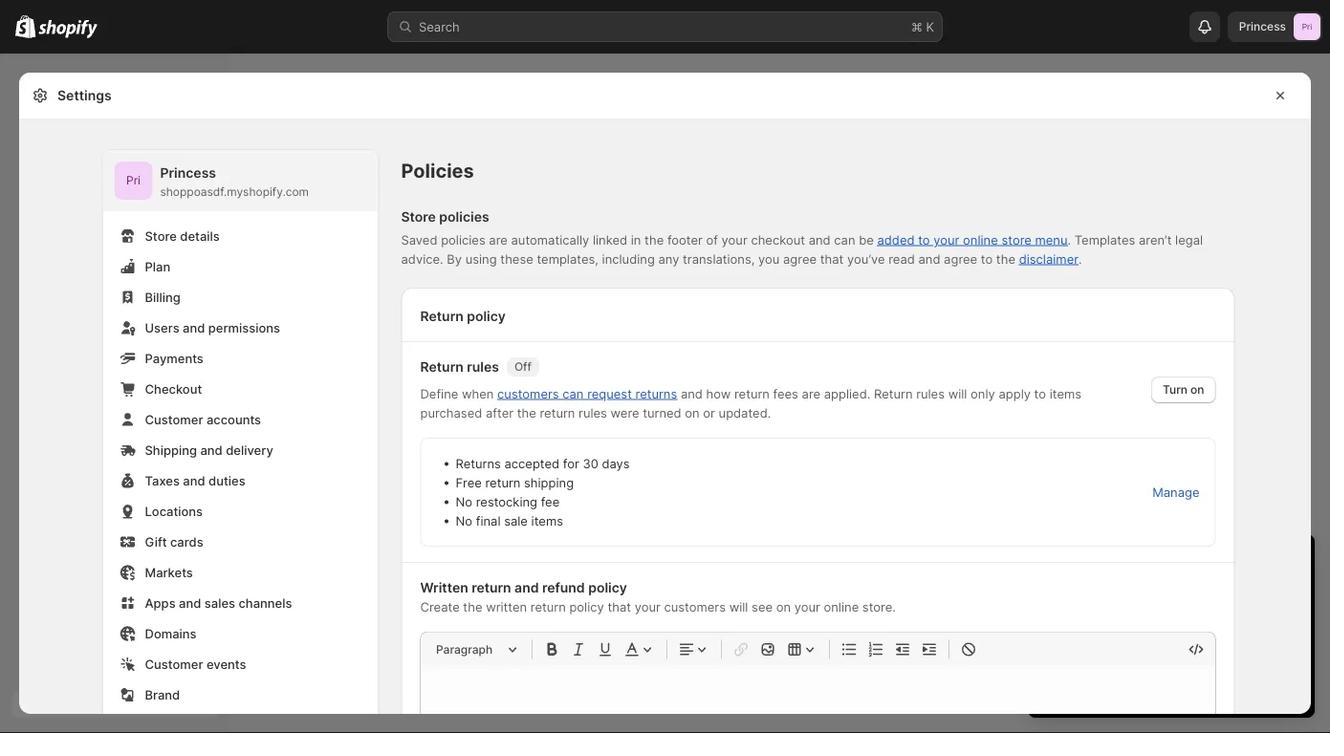 Task type: describe. For each thing, give the bounding box(es) containing it.
disclaimer .
[[1020, 252, 1083, 266]]

payments link
[[114, 345, 367, 372]]

markets link
[[114, 560, 367, 586]]

left
[[1100, 552, 1130, 575]]

written return and refund policy
[[420, 580, 628, 597]]

1 vertical spatial store
[[1115, 625, 1145, 640]]

1 no from the top
[[456, 495, 473, 509]]

2 agree from the left
[[944, 252, 978, 266]]

the right create on the bottom left of page
[[463, 600, 483, 615]]

checkout
[[751, 232, 806, 247]]

any
[[659, 252, 680, 266]]

to customize your online store and add bonus features
[[1063, 625, 1291, 659]]

after
[[486, 406, 514, 420]]

1 horizontal spatial customers
[[664, 600, 726, 615]]

markets
[[145, 565, 193, 580]]

see
[[752, 600, 773, 615]]

customer accounts
[[145, 412, 261, 427]]

and right checkout
[[809, 232, 831, 247]]

you
[[759, 252, 780, 266]]

templates
[[1075, 232, 1136, 247]]

return for return rules
[[420, 359, 464, 376]]

shopify image
[[15, 15, 36, 38]]

of
[[707, 232, 718, 247]]

apps and sales channels
[[145, 596, 292, 611]]

turn
[[1163, 383, 1188, 397]]

linked
[[593, 232, 628, 247]]

shopify image
[[38, 20, 98, 39]]

store for store details
[[145, 229, 177, 243]]

shoppoasdf.myshopify.com
[[160, 185, 309, 199]]

turn on button
[[1152, 377, 1216, 404]]

store inside settings dialog
[[1002, 232, 1032, 247]]

and inside 'link'
[[183, 321, 205, 335]]

disclaimer
[[1020, 252, 1079, 266]]

app
[[1090, 625, 1112, 640]]

and right the taxes
[[183, 474, 205, 488]]

0 vertical spatial .
[[1068, 232, 1072, 247]]

apply
[[999, 387, 1031, 401]]

users and permissions
[[145, 321, 280, 335]]

translations,
[[683, 252, 755, 266]]

were
[[611, 406, 640, 420]]

store for store policies
[[401, 209, 436, 225]]

1 horizontal spatial .
[[1079, 252, 1083, 266]]

accepted
[[505, 456, 560, 471]]

will for customers
[[730, 600, 749, 615]]

only
[[971, 387, 996, 401]]

2 horizontal spatial rules
[[917, 387, 945, 401]]

accounts
[[207, 412, 261, 427]]

by
[[447, 252, 462, 266]]

in inside dialog
[[631, 232, 641, 247]]

and inside and how return fees are applied. return rules will only apply to items purchased after the return rules were turned on or updated.
[[681, 387, 703, 401]]

to right added
[[919, 232, 931, 247]]

the inside templates aren't legal advice. by using these templates, including any translations, you agree that you've read and agree to the
[[997, 252, 1016, 266]]

for
[[563, 456, 580, 471]]

your inside to customize your online store and add bonus features
[[1265, 625, 1291, 640]]

trial
[[1202, 552, 1236, 575]]

the up the any on the top
[[645, 232, 664, 247]]

pick your plan
[[1134, 679, 1210, 693]]

settings
[[57, 88, 112, 104]]

1 day left in your trial
[[1048, 552, 1236, 575]]

policies
[[401, 159, 474, 183]]

refund
[[542, 580, 585, 597]]

brand link
[[114, 682, 367, 709]]

store.
[[863, 600, 896, 615]]

1 day left in your trial button
[[1028, 535, 1316, 575]]

applied.
[[824, 387, 871, 401]]

policies for store
[[439, 209, 489, 225]]

apps and sales channels link
[[114, 590, 367, 617]]

details
[[180, 229, 220, 243]]

domains link
[[114, 621, 367, 648]]

templates,
[[537, 252, 599, 266]]

domains
[[145, 627, 197, 641]]

restocking
[[476, 495, 538, 509]]

delivery
[[226, 443, 273, 458]]

turned
[[643, 406, 682, 420]]

channels
[[239, 596, 292, 611]]

create
[[420, 600, 460, 615]]

customer events
[[145, 657, 246, 672]]

princess for princess shoppoasdf.myshopify.com
[[160, 165, 216, 181]]

items inside returns accepted for 30 days free return shipping no restocking fee no final sale items
[[532, 514, 564, 529]]

request
[[588, 387, 632, 401]]

pick your plan link
[[1048, 673, 1296, 699]]

including
[[602, 252, 655, 266]]

are inside and how return fees are applied. return rules will only apply to items purchased after the return rules were turned on or updated.
[[802, 387, 821, 401]]

advice.
[[401, 252, 444, 266]]

and inside to customize your online store and add bonus features
[[1135, 644, 1157, 659]]

off
[[515, 360, 532, 374]]

policy for refund
[[589, 580, 628, 597]]

written
[[420, 580, 469, 597]]

policies for saved
[[441, 232, 486, 247]]

return down define when customers can request returns
[[540, 406, 575, 420]]

added
[[878, 232, 915, 247]]

customer accounts link
[[114, 407, 367, 433]]

in inside dropdown button
[[1135, 552, 1151, 575]]

returns accepted for 30 days free return shipping no restocking fee no final sale items
[[456, 456, 630, 529]]

pri button
[[114, 162, 153, 200]]

days
[[602, 456, 630, 471]]

items inside and how return fees are applied. return rules will only apply to items purchased after the return rules were turned on or updated.
[[1050, 387, 1082, 401]]

add
[[1161, 644, 1183, 659]]

added to your online store menu link
[[878, 232, 1068, 247]]

features
[[1226, 644, 1275, 659]]

saved policies are automatically linked in the footer of your checkout and can be added to your online store menu .
[[401, 232, 1072, 247]]

disclaimer button
[[1020, 252, 1079, 266]]

and inside templates aren't legal advice. by using these templates, including any translations, you agree that you've read and agree to the
[[919, 252, 941, 266]]

billing
[[145, 290, 181, 305]]

you've
[[848, 252, 886, 266]]

saved
[[401, 232, 438, 247]]

search
[[419, 19, 460, 34]]

0 horizontal spatial that
[[608, 600, 631, 615]]

free
[[456, 475, 482, 490]]

0 vertical spatial online
[[963, 232, 999, 247]]

or
[[704, 406, 716, 420]]

princess shoppoasdf.myshopify.com
[[160, 165, 309, 199]]



Task type: vqa. For each thing, say whether or not it's contained in the screenshot.
Search collections Text Field
no



Task type: locate. For each thing, give the bounding box(es) containing it.
no down free
[[456, 495, 473, 509]]

are right fees
[[802, 387, 821, 401]]

day
[[1062, 552, 1095, 575]]

1 vertical spatial on
[[685, 406, 700, 420]]

1 vertical spatial that
[[608, 600, 631, 615]]

1 vertical spatial can
[[563, 387, 584, 401]]

gift cards link
[[114, 529, 367, 556]]

credit
[[1149, 625, 1183, 640]]

0 vertical spatial that
[[821, 252, 844, 266]]

k
[[927, 19, 935, 34]]

and right read
[[919, 252, 941, 266]]

1 horizontal spatial online
[[963, 232, 999, 247]]

plan
[[1187, 679, 1210, 693]]

create the written return policy that your customers will see on your online store.
[[420, 600, 896, 615]]

returns
[[456, 456, 501, 471]]

and how return fees are applied. return rules will only apply to items purchased after the return rules were turned on or updated.
[[420, 387, 1082, 420]]

2 vertical spatial online
[[1063, 644, 1098, 659]]

your inside dropdown button
[[1156, 552, 1196, 575]]

policy for return
[[570, 600, 604, 615]]

$50 app store credit
[[1063, 625, 1183, 640]]

checkout
[[145, 382, 202, 397]]

1 horizontal spatial are
[[802, 387, 821, 401]]

brand
[[145, 688, 180, 703]]

0 vertical spatial on
[[1191, 383, 1205, 397]]

princess for princess
[[1240, 20, 1287, 33]]

menu
[[1036, 232, 1068, 247]]

1
[[1048, 552, 1057, 575]]

users
[[145, 321, 180, 335]]

customers down off
[[498, 387, 559, 401]]

1 vertical spatial princess
[[160, 165, 216, 181]]

how
[[707, 387, 731, 401]]

store up the saved at the top left
[[401, 209, 436, 225]]

can left request at the left bottom of page
[[563, 387, 584, 401]]

2 vertical spatial store
[[1102, 644, 1132, 659]]

and left add
[[1135, 644, 1157, 659]]

1 horizontal spatial princess image
[[1294, 13, 1321, 40]]

0 horizontal spatial rules
[[467, 359, 499, 376]]

store inside to customize your online store and add bonus features
[[1102, 644, 1132, 659]]

2 vertical spatial return
[[874, 387, 913, 401]]

1 vertical spatial princess image
[[114, 162, 153, 200]]

0 vertical spatial policies
[[439, 209, 489, 225]]

store details
[[145, 229, 220, 243]]

and right apps in the left bottom of the page
[[179, 596, 201, 611]]

1 vertical spatial .
[[1079, 252, 1083, 266]]

1 customer from the top
[[145, 412, 203, 427]]

locations link
[[114, 498, 367, 525]]

footer
[[668, 232, 703, 247]]

returns
[[636, 387, 678, 401]]

and up written
[[515, 580, 539, 597]]

on right turn
[[1191, 383, 1205, 397]]

be
[[859, 232, 874, 247]]

princess inside princess shoppoasdf.myshopify.com
[[160, 165, 216, 181]]

billing link
[[114, 284, 367, 311]]

2 vertical spatial on
[[777, 600, 791, 615]]

return
[[420, 309, 464, 325], [420, 359, 464, 376], [874, 387, 913, 401]]

return
[[735, 387, 770, 401], [540, 406, 575, 420], [486, 475, 521, 490], [472, 580, 512, 597], [531, 600, 566, 615]]

0 vertical spatial in
[[631, 232, 641, 247]]

policy down refund
[[570, 600, 604, 615]]

plan link
[[114, 254, 367, 280]]

0 horizontal spatial agree
[[784, 252, 817, 266]]

0 vertical spatial will
[[949, 387, 968, 401]]

0 horizontal spatial items
[[532, 514, 564, 529]]

customer
[[145, 412, 203, 427], [145, 657, 203, 672]]

cards
[[170, 535, 203, 550]]

that
[[821, 252, 844, 266], [608, 600, 631, 615]]

0 vertical spatial are
[[489, 232, 508, 247]]

duties
[[209, 474, 246, 488]]

on left or
[[685, 406, 700, 420]]

1 vertical spatial items
[[532, 514, 564, 529]]

return up restocking
[[486, 475, 521, 490]]

customers left "see"
[[664, 600, 726, 615]]

return for return policy
[[420, 309, 464, 325]]

1 horizontal spatial in
[[1135, 552, 1151, 575]]

1 horizontal spatial that
[[821, 252, 844, 266]]

rules left only
[[917, 387, 945, 401]]

online left menu at the top
[[963, 232, 999, 247]]

. down templates on the right top of the page
[[1079, 252, 1083, 266]]

store up plan
[[145, 229, 177, 243]]

store down $50 app store credit
[[1102, 644, 1132, 659]]

0 vertical spatial store
[[1002, 232, 1032, 247]]

1 horizontal spatial rules
[[579, 406, 607, 420]]

apps
[[145, 596, 176, 611]]

aren't
[[1139, 232, 1172, 247]]

0 vertical spatial princess image
[[1294, 13, 1321, 40]]

manage link
[[1142, 479, 1212, 506]]

legal
[[1176, 232, 1204, 247]]

agree down added to your online store menu link
[[944, 252, 978, 266]]

1 vertical spatial return
[[420, 359, 464, 376]]

0 horizontal spatial online
[[824, 600, 859, 615]]

2 no from the top
[[456, 514, 473, 529]]

written
[[486, 600, 527, 615]]

and right users
[[183, 321, 205, 335]]

store inside shop settings menu element
[[145, 229, 177, 243]]

return up return rules
[[420, 309, 464, 325]]

no left "final"
[[456, 514, 473, 529]]

store left menu at the top
[[1002, 232, 1032, 247]]

customers
[[498, 387, 559, 401], [664, 600, 726, 615]]

0 horizontal spatial customers
[[498, 387, 559, 401]]

to inside and how return fees are applied. return rules will only apply to items purchased after the return rules were turned on or updated.
[[1035, 387, 1047, 401]]

to inside to customize your online store and add bonus features
[[1186, 625, 1198, 640]]

the down added to your online store menu link
[[997, 252, 1016, 266]]

0 horizontal spatial on
[[685, 406, 700, 420]]

and left 'how' at the bottom
[[681, 387, 703, 401]]

princess image inside shop settings menu element
[[114, 162, 153, 200]]

. up "disclaimer ."
[[1068, 232, 1072, 247]]

1 agree from the left
[[784, 252, 817, 266]]

0 horizontal spatial in
[[631, 232, 641, 247]]

policy
[[467, 309, 506, 325], [589, 580, 628, 597], [570, 600, 604, 615]]

store
[[401, 209, 436, 225], [145, 229, 177, 243]]

items
[[1050, 387, 1082, 401], [532, 514, 564, 529]]

store policies
[[401, 209, 489, 225]]

to up bonus
[[1186, 625, 1198, 640]]

1 vertical spatial no
[[456, 514, 473, 529]]

0 horizontal spatial princess image
[[114, 162, 153, 200]]

2 horizontal spatial on
[[1191, 383, 1205, 397]]

that inside templates aren't legal advice. by using these templates, including any translations, you agree that you've read and agree to the
[[821, 252, 844, 266]]

customer down checkout
[[145, 412, 203, 427]]

online down $50
[[1063, 644, 1098, 659]]

will left only
[[949, 387, 968, 401]]

in up including
[[631, 232, 641, 247]]

0 vertical spatial princess
[[1240, 20, 1287, 33]]

1 vertical spatial will
[[730, 600, 749, 615]]

0 vertical spatial customer
[[145, 412, 203, 427]]

0 vertical spatial customers
[[498, 387, 559, 401]]

shipping
[[145, 443, 197, 458]]

1 vertical spatial online
[[824, 600, 859, 615]]

settings dialog
[[19, 73, 1312, 734]]

0 vertical spatial policy
[[467, 309, 506, 325]]

2 vertical spatial rules
[[579, 406, 607, 420]]

1 vertical spatial customer
[[145, 657, 203, 672]]

1 horizontal spatial store
[[401, 209, 436, 225]]

return up written
[[472, 580, 512, 597]]

return inside returns accepted for 30 days free return shipping no restocking fee no final sale items
[[486, 475, 521, 490]]

customer down domains
[[145, 657, 203, 672]]

on inside turn on button
[[1191, 383, 1205, 397]]

1 horizontal spatial items
[[1050, 387, 1082, 401]]

online inside to customize your online store and add bonus features
[[1063, 644, 1098, 659]]

on inside and how return fees are applied. return rules will only apply to items purchased after the return rules were turned on or updated.
[[685, 406, 700, 420]]

0 vertical spatial can
[[835, 232, 856, 247]]

0 horizontal spatial can
[[563, 387, 584, 401]]

can left be
[[835, 232, 856, 247]]

return inside and how return fees are applied. return rules will only apply to items purchased after the return rules were turned on or updated.
[[874, 387, 913, 401]]

1 horizontal spatial will
[[949, 387, 968, 401]]

are
[[489, 232, 508, 247], [802, 387, 821, 401]]

0 vertical spatial items
[[1050, 387, 1082, 401]]

in right left
[[1135, 552, 1151, 575]]

will left "see"
[[730, 600, 749, 615]]

payments
[[145, 351, 204, 366]]

policy up return rules
[[467, 309, 506, 325]]

1 horizontal spatial can
[[835, 232, 856, 247]]

0 vertical spatial store
[[401, 209, 436, 225]]

return up the updated.
[[735, 387, 770, 401]]

purchased
[[420, 406, 482, 420]]

2 horizontal spatial online
[[1063, 644, 1098, 659]]

online left store.
[[824, 600, 859, 615]]

customers can request returns link
[[498, 387, 678, 401]]

updated.
[[719, 406, 771, 420]]

users and permissions link
[[114, 315, 367, 342]]

1 vertical spatial store
[[145, 229, 177, 243]]

0 vertical spatial rules
[[467, 359, 499, 376]]

return right applied.
[[874, 387, 913, 401]]

will inside and how return fees are applied. return rules will only apply to items purchased after the return rules were turned on or updated.
[[949, 387, 968, 401]]

sale
[[504, 514, 528, 529]]

policy right refund
[[589, 580, 628, 597]]

princess
[[1240, 20, 1287, 33], [160, 165, 216, 181]]

dialog
[[1319, 73, 1331, 715]]

return policy
[[420, 309, 506, 325]]

0 horizontal spatial princess
[[160, 165, 216, 181]]

0 vertical spatial no
[[456, 495, 473, 509]]

1 day left in your trial element
[[1028, 585, 1316, 719]]

1 vertical spatial policies
[[441, 232, 486, 247]]

princess image
[[1294, 13, 1321, 40], [114, 162, 153, 200]]

gift cards
[[145, 535, 203, 550]]

to inside templates aren't legal advice. by using these templates, including any translations, you agree that you've read and agree to the
[[981, 252, 993, 266]]

shipping and delivery link
[[114, 437, 367, 464]]

customer for customer accounts
[[145, 412, 203, 427]]

⌘ k
[[912, 19, 935, 34]]

1 horizontal spatial on
[[777, 600, 791, 615]]

will for rules
[[949, 387, 968, 401]]

customer for customer events
[[145, 657, 203, 672]]

items down the fee
[[532, 514, 564, 529]]

are up using
[[489, 232, 508, 247]]

return rules
[[420, 359, 499, 376]]

1 vertical spatial are
[[802, 387, 821, 401]]

shipping and delivery
[[145, 443, 273, 458]]

taxes
[[145, 474, 180, 488]]

manage
[[1153, 485, 1200, 500]]

in
[[631, 232, 641, 247], [1135, 552, 1151, 575]]

rules up when
[[467, 359, 499, 376]]

0 horizontal spatial are
[[489, 232, 508, 247]]

store details link
[[114, 223, 367, 250]]

define
[[420, 387, 459, 401]]

and down customer accounts
[[200, 443, 223, 458]]

the right "after"
[[517, 406, 537, 420]]

turn on
[[1163, 383, 1205, 397]]

plan
[[145, 259, 171, 274]]

1 vertical spatial customers
[[664, 600, 726, 615]]

to right apply on the bottom of page
[[1035, 387, 1047, 401]]

agree down checkout
[[784, 252, 817, 266]]

to down added to your online store menu link
[[981, 252, 993, 266]]

store right app
[[1115, 625, 1145, 640]]

rules down the customers can request returns link
[[579, 406, 607, 420]]

0 horizontal spatial will
[[730, 600, 749, 615]]

customize
[[1202, 625, 1262, 640]]

return up define
[[420, 359, 464, 376]]

taxes and duties
[[145, 474, 246, 488]]

0 horizontal spatial store
[[145, 229, 177, 243]]

shipping
[[524, 475, 574, 490]]

paragraph
[[436, 643, 493, 657]]

on right "see"
[[777, 600, 791, 615]]

1 horizontal spatial princess
[[1240, 20, 1287, 33]]

1 vertical spatial in
[[1135, 552, 1151, 575]]

paragraph button
[[429, 639, 524, 662]]

items right apply on the bottom of page
[[1050, 387, 1082, 401]]

1 vertical spatial rules
[[917, 387, 945, 401]]

locations
[[145, 504, 203, 519]]

1 vertical spatial policy
[[589, 580, 628, 597]]

the inside and how return fees are applied. return rules will only apply to items purchased after the return rules were turned on or updated.
[[517, 406, 537, 420]]

2 vertical spatial policy
[[570, 600, 604, 615]]

2 customer from the top
[[145, 657, 203, 672]]

shop settings menu element
[[103, 150, 378, 734]]

0 horizontal spatial .
[[1068, 232, 1072, 247]]

1 horizontal spatial agree
[[944, 252, 978, 266]]

0 vertical spatial return
[[420, 309, 464, 325]]

pick
[[1134, 679, 1157, 693]]

return down refund
[[531, 600, 566, 615]]



